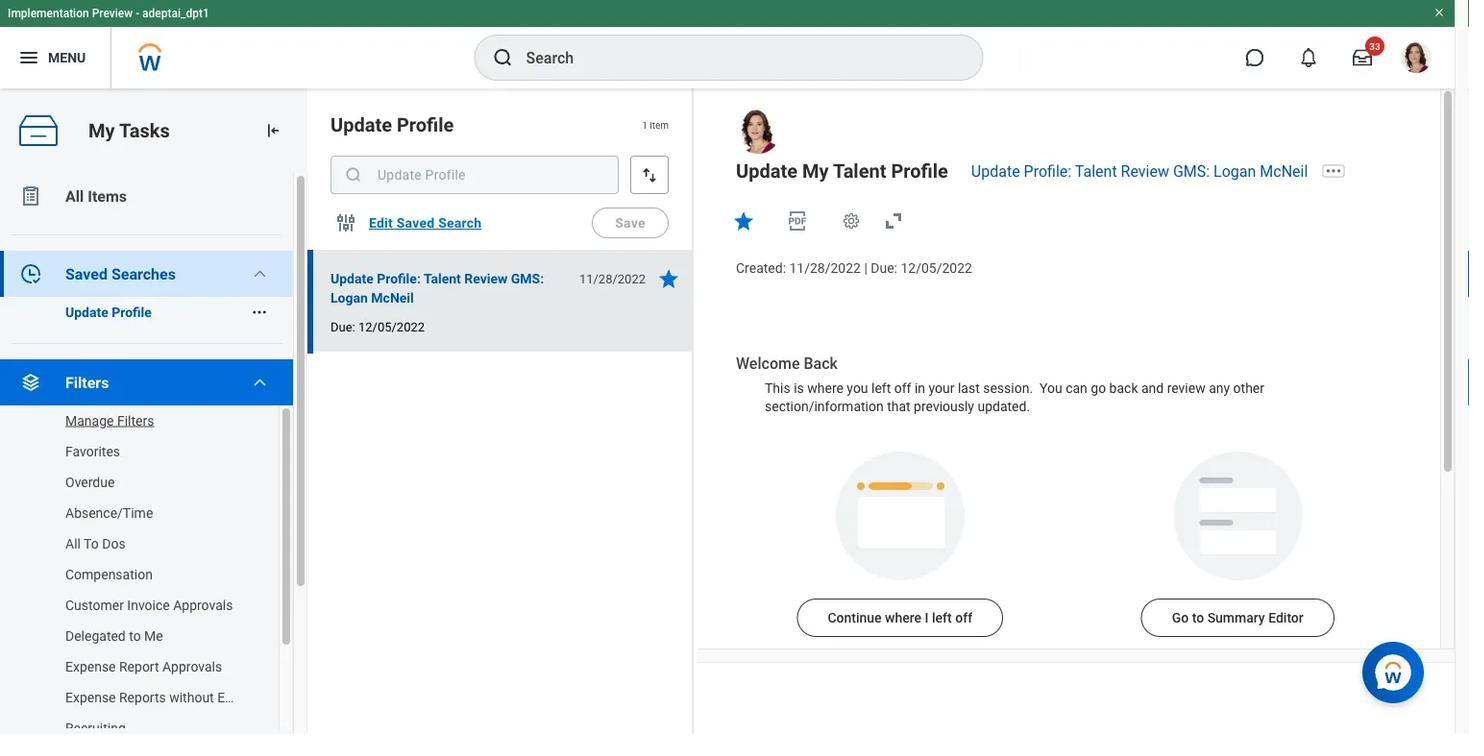 Task type: describe. For each thing, give the bounding box(es) containing it.
created:
[[736, 261, 786, 276]]

justify image
[[17, 46, 40, 69]]

where inside welcome back this is where you left off in your last session.  you can go back and review any other section/information that previously updated.
[[808, 380, 844, 396]]

approvals for expense report approvals
[[162, 659, 222, 675]]

profile inside update profile button
[[112, 304, 152, 320]]

2 horizontal spatial talent
[[1075, 162, 1118, 180]]

off inside continue where i left off button
[[956, 610, 973, 626]]

close environment banner image
[[1434, 7, 1446, 18]]

manage filters button
[[0, 406, 260, 436]]

adeptai_dpt1
[[142, 7, 209, 20]]

reports
[[119, 690, 166, 706]]

due: 12/05/2022
[[331, 320, 425, 334]]

dos
[[102, 536, 126, 552]]

1 horizontal spatial star image
[[732, 210, 756, 233]]

1 horizontal spatial talent
[[833, 160, 887, 182]]

back
[[1110, 380, 1139, 396]]

edit everything on one page
[[1168, 649, 1309, 662]]

update profile button
[[0, 297, 243, 328]]

welcome
[[736, 354, 800, 372]]

saved searches button
[[0, 251, 293, 297]]

continue
[[828, 610, 882, 626]]

1 horizontal spatial update profile: talent review gms: logan mcneil
[[972, 162, 1309, 180]]

star image inside item list element
[[658, 267, 681, 290]]

all for all to dos
[[65, 536, 81, 552]]

any
[[1209, 380, 1231, 396]]

update my talent profile
[[736, 160, 949, 182]]

update inside button
[[65, 304, 108, 320]]

by-
[[903, 649, 918, 662]]

item
[[650, 119, 669, 131]]

customer invoice approvals button
[[0, 590, 260, 621]]

due: inside item list element
[[331, 320, 355, 334]]

profile inside item list element
[[397, 113, 454, 136]]

filters button
[[0, 360, 293, 406]]

approvals for customer invoice approvals
[[173, 597, 233, 613]]

inbox large image
[[1353, 48, 1373, 67]]

0 horizontal spatial search image
[[344, 165, 363, 185]]

searches
[[111, 265, 176, 283]]

without
[[169, 690, 214, 706]]

tasks
[[119, 119, 170, 142]]

profile: inside button
[[377, 271, 421, 286]]

invoice
[[127, 597, 170, 613]]

0 vertical spatial mcneil
[[1260, 162, 1309, 180]]

0 vertical spatial logan
[[1214, 162, 1257, 180]]

12/05/2022 inside item list element
[[358, 320, 425, 334]]

where inside button
[[885, 610, 922, 626]]

1 horizontal spatial due:
[[871, 261, 898, 276]]

delegated to me
[[65, 628, 163, 644]]

other
[[1234, 380, 1265, 396]]

expense report approvals button
[[0, 652, 260, 682]]

search
[[438, 215, 482, 231]]

that previously
[[887, 399, 975, 415]]

expense for expense report approvals
[[65, 659, 116, 675]]

this
[[765, 380, 791, 396]]

update profile: talent review gms: logan mcneil button
[[331, 267, 569, 310]]

implementation
[[8, 7, 89, 20]]

you
[[847, 380, 869, 396]]

guide
[[943, 649, 971, 662]]

0 vertical spatial 12/05/2022
[[901, 261, 973, 276]]

related actions image
[[251, 304, 268, 321]]

none text field inside item list element
[[331, 156, 619, 194]]

view printable version (pdf) image
[[786, 210, 809, 233]]

edit for edit everything on one page
[[1168, 649, 1187, 662]]

report
[[119, 659, 159, 675]]

menu banner
[[0, 0, 1455, 88]]

1 vertical spatial my
[[803, 160, 829, 182]]

go
[[1172, 610, 1189, 626]]

logan inside update profile: talent review gms: logan mcneil
[[331, 290, 368, 306]]

created: 11/28/2022 | due: 12/05/2022
[[736, 261, 973, 276]]

gms: inside button
[[511, 271, 544, 286]]

continue where i left off
[[828, 610, 973, 626]]

menu
[[48, 50, 86, 65]]

customer
[[65, 597, 124, 613]]

items
[[88, 187, 127, 205]]

list containing all items
[[0, 173, 308, 734]]

on
[[1246, 649, 1259, 662]]

exceptions
[[217, 690, 283, 706]]

absence/time button
[[0, 498, 260, 529]]

summary
[[1208, 610, 1266, 626]]

i
[[925, 610, 929, 626]]

go to summary editor
[[1172, 610, 1304, 626]]

expense reports without exceptions
[[65, 690, 283, 706]]

last
[[958, 380, 980, 396]]

chevron down image
[[252, 266, 268, 282]]

perspective image
[[19, 371, 42, 394]]

all for all items
[[65, 187, 84, 205]]

manage
[[65, 413, 114, 429]]

all to dos button
[[0, 529, 260, 559]]

favorites button
[[0, 436, 260, 467]]

edit for edit saved search
[[369, 215, 393, 231]]

configure image
[[335, 211, 358, 235]]

gear image
[[842, 211, 861, 231]]

your
[[929, 380, 955, 396]]

a
[[830, 649, 837, 662]]

fullscreen image
[[882, 210, 906, 233]]

1 horizontal spatial review
[[1121, 162, 1170, 180]]

go to summary editor button
[[1142, 599, 1335, 637]]

1 vertical spatial profile
[[891, 160, 949, 182]]

|
[[865, 261, 868, 276]]

a simple step-by-step guide
[[830, 649, 971, 662]]

1 horizontal spatial 11/28/2022
[[790, 261, 861, 276]]

favorites
[[65, 444, 120, 459]]

0 vertical spatial gms:
[[1174, 162, 1210, 180]]

1 item
[[642, 119, 669, 131]]



Task type: locate. For each thing, give the bounding box(es) containing it.
0 horizontal spatial talent
[[424, 271, 461, 286]]

profile logan mcneil image
[[1402, 42, 1432, 77]]

0 horizontal spatial profile
[[112, 304, 152, 320]]

overdue
[[65, 474, 115, 490]]

off right i on the bottom right of the page
[[956, 610, 973, 626]]

1 vertical spatial to
[[129, 628, 141, 644]]

0 horizontal spatial 11/28/2022
[[580, 272, 646, 286]]

item list element
[[308, 88, 694, 734]]

is
[[794, 380, 804, 396]]

session.
[[984, 380, 1033, 396]]

1 horizontal spatial search image
[[492, 46, 515, 69]]

where left i on the bottom right of the page
[[885, 610, 922, 626]]

1 vertical spatial where
[[885, 610, 922, 626]]

1 vertical spatial saved
[[65, 265, 108, 283]]

12/05/2022 down update profile: talent review gms: logan mcneil button
[[358, 320, 425, 334]]

all inside button
[[65, 536, 81, 552]]

chevron down image
[[252, 375, 268, 390]]

to
[[84, 536, 99, 552]]

1 vertical spatial due:
[[331, 320, 355, 334]]

editor
[[1269, 610, 1304, 626]]

employee's photo (logan mcneil) image
[[736, 110, 781, 154]]

delegated to me button
[[0, 621, 260, 652]]

all
[[65, 187, 84, 205], [65, 536, 81, 552]]

1 vertical spatial logan
[[331, 290, 368, 306]]

0 vertical spatial left
[[872, 380, 891, 396]]

saved
[[397, 215, 435, 231], [65, 265, 108, 283]]

1 vertical spatial filters
[[117, 413, 154, 429]]

off left in
[[895, 380, 912, 396]]

simple
[[840, 649, 874, 662]]

left
[[872, 380, 891, 396], [932, 610, 952, 626]]

expense down delegated
[[65, 659, 116, 675]]

Search Workday  search field
[[526, 37, 943, 79]]

to
[[1193, 610, 1205, 626], [129, 628, 141, 644]]

expense for expense reports without exceptions
[[65, 690, 116, 706]]

list
[[0, 173, 308, 734], [0, 406, 293, 734]]

0 vertical spatial review
[[1121, 162, 1170, 180]]

star image
[[732, 210, 756, 233], [658, 267, 681, 290]]

1 vertical spatial off
[[956, 610, 973, 626]]

1 horizontal spatial my
[[803, 160, 829, 182]]

updated.
[[978, 399, 1031, 415]]

all items
[[65, 187, 127, 205]]

1 vertical spatial all
[[65, 536, 81, 552]]

saved inside dropdown button
[[65, 265, 108, 283]]

1 vertical spatial star image
[[658, 267, 681, 290]]

where
[[808, 380, 844, 396], [885, 610, 922, 626]]

0 vertical spatial star image
[[732, 210, 756, 233]]

section/information
[[765, 399, 884, 415]]

and review
[[1142, 380, 1206, 396]]

1 horizontal spatial edit
[[1168, 649, 1187, 662]]

transformation import image
[[263, 121, 283, 140]]

-
[[136, 7, 139, 20]]

0 vertical spatial profile:
[[1024, 162, 1072, 180]]

0 vertical spatial to
[[1193, 610, 1205, 626]]

2 list from the top
[[0, 406, 293, 734]]

saved up update profile button on the top left of page
[[65, 265, 108, 283]]

33 button
[[1342, 37, 1385, 79]]

2 all from the top
[[65, 536, 81, 552]]

search image inside menu banner
[[492, 46, 515, 69]]

1 horizontal spatial profile:
[[1024, 162, 1072, 180]]

0 vertical spatial my
[[88, 119, 115, 142]]

update
[[331, 113, 392, 136], [736, 160, 798, 182], [972, 162, 1021, 180], [331, 271, 374, 286], [65, 304, 108, 320]]

update profile: talent review gms: logan mcneil link
[[972, 162, 1309, 180]]

1 horizontal spatial update profile
[[331, 113, 454, 136]]

expense report approvals
[[65, 659, 222, 675]]

0 horizontal spatial mcneil
[[371, 290, 414, 306]]

1 vertical spatial update profile: talent review gms: logan mcneil
[[331, 271, 544, 306]]

11/28/2022 down save button
[[580, 272, 646, 286]]

1
[[642, 119, 648, 131]]

mcneil
[[1260, 162, 1309, 180], [371, 290, 414, 306]]

approvals up without at the bottom of the page
[[162, 659, 222, 675]]

1 vertical spatial profile:
[[377, 271, 421, 286]]

can go
[[1066, 380, 1107, 396]]

0 vertical spatial filters
[[65, 373, 109, 392]]

clock check image
[[19, 262, 42, 285]]

update profile inside update profile button
[[65, 304, 152, 320]]

all items button
[[0, 173, 293, 219]]

1 horizontal spatial profile
[[397, 113, 454, 136]]

edit saved search button
[[361, 204, 490, 242]]

absence/time
[[65, 505, 153, 521]]

list containing manage filters
[[0, 406, 293, 734]]

all left to
[[65, 536, 81, 552]]

1 horizontal spatial 12/05/2022
[[901, 261, 973, 276]]

0 horizontal spatial filters
[[65, 373, 109, 392]]

1 vertical spatial left
[[932, 610, 952, 626]]

filters up manage at the left of page
[[65, 373, 109, 392]]

0 vertical spatial profile
[[397, 113, 454, 136]]

1 horizontal spatial to
[[1193, 610, 1205, 626]]

step
[[918, 649, 940, 662]]

0 vertical spatial update profile
[[331, 113, 454, 136]]

update inside button
[[331, 271, 374, 286]]

expense reports without exceptions button
[[0, 682, 283, 713]]

0 horizontal spatial saved
[[65, 265, 108, 283]]

2 expense from the top
[[65, 690, 116, 706]]

1 vertical spatial gms:
[[511, 271, 544, 286]]

approvals
[[173, 597, 233, 613], [162, 659, 222, 675]]

saved inside button
[[397, 215, 435, 231]]

0 horizontal spatial star image
[[658, 267, 681, 290]]

all left items
[[65, 187, 84, 205]]

edit saved search
[[369, 215, 482, 231]]

saved searches
[[65, 265, 176, 283]]

logan
[[1214, 162, 1257, 180], [331, 290, 368, 306]]

33
[[1370, 40, 1381, 52]]

0 horizontal spatial my
[[88, 119, 115, 142]]

saved left search
[[397, 215, 435, 231]]

12/05/2022
[[901, 261, 973, 276], [358, 320, 425, 334]]

0 vertical spatial expense
[[65, 659, 116, 675]]

notifications large image
[[1300, 48, 1319, 67]]

1 horizontal spatial gms:
[[1174, 162, 1210, 180]]

0 vertical spatial edit
[[369, 215, 393, 231]]

review inside button
[[465, 271, 508, 286]]

0 horizontal spatial 12/05/2022
[[358, 320, 425, 334]]

to inside list
[[129, 628, 141, 644]]

list inside my tasks element
[[0, 406, 293, 734]]

profile:
[[1024, 162, 1072, 180], [377, 271, 421, 286]]

0 vertical spatial saved
[[397, 215, 435, 231]]

edit inside button
[[369, 215, 393, 231]]

1 horizontal spatial where
[[885, 610, 922, 626]]

1 list from the top
[[0, 173, 308, 734]]

0 vertical spatial off
[[895, 380, 912, 396]]

due:
[[871, 261, 898, 276], [331, 320, 355, 334]]

1 horizontal spatial filters
[[117, 413, 154, 429]]

in
[[915, 380, 926, 396]]

1 vertical spatial expense
[[65, 690, 116, 706]]

0 horizontal spatial where
[[808, 380, 844, 396]]

compensation
[[65, 567, 153, 583]]

all inside button
[[65, 187, 84, 205]]

everything
[[1190, 649, 1243, 662]]

1 vertical spatial approvals
[[162, 659, 222, 675]]

0 vertical spatial search image
[[492, 46, 515, 69]]

1 all from the top
[[65, 187, 84, 205]]

edit right configure icon
[[369, 215, 393, 231]]

2 vertical spatial profile
[[112, 304, 152, 320]]

overdue button
[[0, 467, 260, 498]]

update profile
[[331, 113, 454, 136], [65, 304, 152, 320]]

my
[[88, 119, 115, 142], [803, 160, 829, 182]]

customer invoice approvals
[[65, 597, 233, 613]]

filters
[[65, 373, 109, 392], [117, 413, 154, 429]]

1 horizontal spatial left
[[932, 610, 952, 626]]

0 vertical spatial update profile: talent review gms: logan mcneil
[[972, 162, 1309, 180]]

one
[[1262, 649, 1281, 662]]

0 horizontal spatial logan
[[331, 290, 368, 306]]

filters inside "manage filters" button
[[117, 413, 154, 429]]

my tasks
[[88, 119, 170, 142]]

1 vertical spatial search image
[[344, 165, 363, 185]]

1 horizontal spatial logan
[[1214, 162, 1257, 180]]

approvals right invoice
[[173, 597, 233, 613]]

my up view printable version (pdf) image
[[803, 160, 829, 182]]

1 horizontal spatial mcneil
[[1260, 162, 1309, 180]]

implementation preview -   adeptai_dpt1
[[8, 7, 209, 20]]

11/28/2022 inside item list element
[[580, 272, 646, 286]]

12/05/2022 down fullscreen image
[[901, 261, 973, 276]]

left inside welcome back this is where you left off in your last session.  you can go back and review any other section/information that previously updated.
[[872, 380, 891, 396]]

1 vertical spatial mcneil
[[371, 290, 414, 306]]

0 vertical spatial due:
[[871, 261, 898, 276]]

to left me
[[129, 628, 141, 644]]

1 horizontal spatial saved
[[397, 215, 435, 231]]

clipboard image
[[19, 185, 42, 208]]

left right the you
[[872, 380, 891, 396]]

1 vertical spatial review
[[465, 271, 508, 286]]

expense down expense report approvals button
[[65, 690, 116, 706]]

me
[[144, 628, 163, 644]]

1 expense from the top
[[65, 659, 116, 675]]

1 vertical spatial 12/05/2022
[[358, 320, 425, 334]]

page
[[1284, 649, 1309, 662]]

my tasks element
[[0, 88, 308, 734]]

to for me
[[129, 628, 141, 644]]

to right go
[[1193, 610, 1205, 626]]

0 horizontal spatial update profile
[[65, 304, 152, 320]]

gms:
[[1174, 162, 1210, 180], [511, 271, 544, 286]]

left right i on the bottom right of the page
[[932, 610, 952, 626]]

preview
[[92, 7, 133, 20]]

0 horizontal spatial review
[[465, 271, 508, 286]]

save
[[615, 215, 646, 231]]

filters inside filters dropdown button
[[65, 373, 109, 392]]

1 vertical spatial edit
[[1168, 649, 1187, 662]]

due: right related actions icon
[[331, 320, 355, 334]]

profile
[[397, 113, 454, 136], [891, 160, 949, 182], [112, 304, 152, 320]]

2 horizontal spatial profile
[[891, 160, 949, 182]]

update profile: talent review gms: logan mcneil inside button
[[331, 271, 544, 306]]

filters up favorites button
[[117, 413, 154, 429]]

delegated
[[65, 628, 126, 644]]

edit
[[369, 215, 393, 231], [1168, 649, 1187, 662]]

talent inside button
[[424, 271, 461, 286]]

star image up created:
[[732, 210, 756, 233]]

11/28/2022 left '|'
[[790, 261, 861, 276]]

off inside welcome back this is where you left off in your last session.  you can go back and review any other section/information that previously updated.
[[895, 380, 912, 396]]

update profile inside item list element
[[331, 113, 454, 136]]

star image down save button
[[658, 267, 681, 290]]

None text field
[[331, 156, 619, 194]]

0 horizontal spatial due:
[[331, 320, 355, 334]]

0 horizontal spatial off
[[895, 380, 912, 396]]

manage filters
[[65, 413, 154, 429]]

0 vertical spatial approvals
[[173, 597, 233, 613]]

continue where i left off button
[[797, 599, 1004, 637]]

talent
[[833, 160, 887, 182], [1075, 162, 1118, 180], [424, 271, 461, 286]]

sort image
[[640, 165, 659, 185]]

save button
[[592, 208, 669, 238]]

my left tasks
[[88, 119, 115, 142]]

welcome back this is where you left off in your last session.  you can go back and review any other section/information that previously updated.
[[736, 354, 1268, 415]]

review
[[1121, 162, 1170, 180], [465, 271, 508, 286]]

1 vertical spatial update profile
[[65, 304, 152, 320]]

where up section/information
[[808, 380, 844, 396]]

search image
[[492, 46, 515, 69], [344, 165, 363, 185]]

0 horizontal spatial profile:
[[377, 271, 421, 286]]

due: right '|'
[[871, 261, 898, 276]]

0 horizontal spatial to
[[129, 628, 141, 644]]

mcneil inside button
[[371, 290, 414, 306]]

back
[[804, 354, 838, 372]]

0 horizontal spatial left
[[872, 380, 891, 396]]

0 horizontal spatial edit
[[369, 215, 393, 231]]

0 horizontal spatial update profile: talent review gms: logan mcneil
[[331, 271, 544, 306]]

0 vertical spatial all
[[65, 187, 84, 205]]

all to dos
[[65, 536, 126, 552]]

0 vertical spatial where
[[808, 380, 844, 396]]

compensation button
[[0, 559, 260, 590]]

left inside button
[[932, 610, 952, 626]]

to for summary
[[1193, 610, 1205, 626]]

1 horizontal spatial off
[[956, 610, 973, 626]]

0 horizontal spatial gms:
[[511, 271, 544, 286]]

menu button
[[0, 27, 111, 88]]

edit down go
[[1168, 649, 1187, 662]]



Task type: vqa. For each thing, say whether or not it's contained in the screenshot.
Update Profile button
yes



